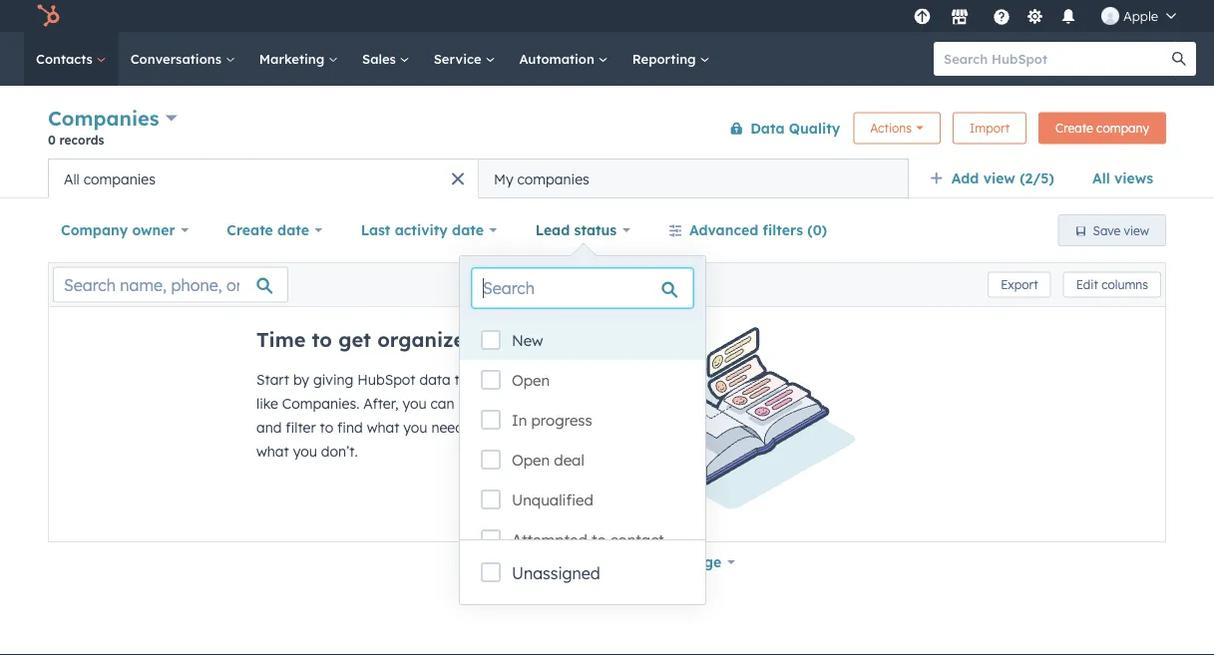 Task type: describe. For each thing, give the bounding box(es) containing it.
need
[[431, 419, 464, 437]]

to left get
[[312, 327, 332, 352]]

work
[[472, 371, 504, 389]]

start by giving hubspot data to work with, like companies. after, you can sort, search, and filter to find what you need and hide what you don't.
[[256, 371, 539, 461]]

all for all views
[[1093, 170, 1110, 187]]

sales
[[362, 50, 400, 67]]

new
[[512, 331, 543, 350]]

prev
[[504, 554, 535, 571]]

hide
[[497, 419, 525, 437]]

create date button
[[214, 211, 336, 250]]

all views link
[[1080, 159, 1167, 199]]

notifications button
[[1052, 0, 1086, 32]]

reporting link
[[620, 32, 722, 86]]

(0)
[[808, 222, 827, 239]]

create company button
[[1039, 112, 1167, 144]]

help image
[[993, 9, 1011, 27]]

last activity date
[[361, 222, 484, 239]]

reporting
[[632, 50, 700, 67]]

25 per page button
[[625, 543, 748, 583]]

views
[[1115, 170, 1154, 187]]

companies for my companies
[[517, 170, 590, 188]]

page
[[686, 554, 722, 571]]

save view button
[[1058, 215, 1167, 246]]

data quality
[[751, 119, 840, 137]]

prev button
[[466, 550, 542, 576]]

export button
[[988, 272, 1051, 298]]

per
[[658, 554, 682, 571]]

attempted
[[512, 531, 587, 550]]

sort,
[[459, 395, 488, 413]]

import button
[[953, 112, 1027, 144]]

0 vertical spatial you
[[403, 395, 427, 413]]

Search HubSpot search field
[[934, 42, 1178, 76]]

pagination navigation
[[466, 550, 625, 576]]

hubspot image
[[36, 4, 60, 28]]

2 and from the left
[[468, 419, 493, 437]]

marketplaces button
[[939, 0, 981, 32]]

advanced filters (0) button
[[656, 211, 840, 250]]

hubspot link
[[24, 4, 75, 28]]

service
[[434, 50, 485, 67]]

edit
[[1076, 277, 1098, 292]]

all views
[[1093, 170, 1154, 187]]

1 vertical spatial you
[[403, 419, 428, 437]]

Search name, phone, or domain search field
[[53, 267, 288, 303]]

company
[[61, 222, 128, 239]]

data quality button
[[717, 108, 841, 148]]

view for add
[[984, 170, 1016, 187]]

contacts
[[36, 50, 97, 67]]

organized.
[[377, 327, 483, 352]]

marketing
[[259, 50, 328, 67]]

add view (2/5)
[[952, 170, 1055, 187]]

1 date from the left
[[277, 222, 309, 239]]

search,
[[492, 395, 538, 413]]

2 date from the left
[[452, 222, 484, 239]]

save
[[1093, 223, 1121, 238]]

open deal
[[512, 451, 585, 470]]

lead status button
[[523, 211, 644, 250]]

companies
[[48, 106, 159, 131]]

open for open
[[512, 371, 550, 390]]

owner
[[132, 222, 175, 239]]

companies.
[[282, 395, 360, 413]]

find
[[337, 419, 363, 437]]

hubspot
[[358, 371, 416, 389]]

data
[[751, 119, 785, 137]]

upgrade link
[[910, 5, 935, 26]]

create date
[[227, 222, 309, 239]]

automation link
[[507, 32, 620, 86]]

filters
[[763, 222, 803, 239]]

edit columns button
[[1063, 272, 1162, 298]]

to left find
[[320, 419, 333, 437]]

apple
[[1124, 7, 1159, 24]]

like
[[256, 395, 278, 413]]

save view
[[1093, 223, 1150, 238]]

company
[[1097, 121, 1150, 136]]

giving
[[313, 371, 354, 389]]

0 vertical spatial what
[[367, 419, 400, 437]]

25
[[638, 554, 654, 571]]

deal
[[554, 451, 585, 470]]

to inside list box
[[592, 531, 606, 550]]

companies for all companies
[[83, 170, 156, 188]]

add view (2/5) button
[[917, 159, 1080, 199]]

notifications image
[[1060, 9, 1078, 27]]

help button
[[985, 0, 1019, 32]]

(2/5)
[[1020, 170, 1055, 187]]

all companies button
[[48, 159, 478, 199]]

2 vertical spatial you
[[293, 443, 317, 461]]

advanced
[[689, 222, 759, 239]]

all companies
[[64, 170, 156, 188]]

edit columns
[[1076, 277, 1149, 292]]

my
[[494, 170, 513, 188]]



Task type: vqa. For each thing, say whether or not it's contained in the screenshot.
second Oct from right
no



Task type: locate. For each thing, give the bounding box(es) containing it.
to up next "button"
[[592, 531, 606, 550]]

get
[[338, 327, 371, 352]]

1 vertical spatial create
[[227, 222, 273, 239]]

records
[[59, 132, 104, 147]]

Search search field
[[472, 268, 694, 308]]

all inside all companies button
[[64, 170, 80, 188]]

0 horizontal spatial what
[[256, 443, 289, 461]]

all inside all views link
[[1093, 170, 1110, 187]]

1 companies from the left
[[83, 170, 156, 188]]

create
[[1056, 121, 1093, 136], [227, 222, 273, 239]]

companies banner
[[48, 102, 1167, 159]]

open down hide
[[512, 451, 550, 470]]

advanced filters (0)
[[689, 222, 827, 239]]

actions button
[[853, 112, 941, 144]]

to right 'data'
[[455, 371, 468, 389]]

open for open deal
[[512, 451, 550, 470]]

1 horizontal spatial all
[[1093, 170, 1110, 187]]

contact
[[610, 531, 664, 550]]

0 vertical spatial create
[[1056, 121, 1093, 136]]

1 horizontal spatial date
[[452, 222, 484, 239]]

companies button
[[48, 104, 178, 133]]

1 horizontal spatial create
[[1056, 121, 1093, 136]]

all left views
[[1093, 170, 1110, 187]]

date
[[277, 222, 309, 239], [452, 222, 484, 239]]

all for all companies
[[64, 170, 80, 188]]

time
[[256, 327, 306, 352]]

date down all companies button
[[277, 222, 309, 239]]

my companies button
[[478, 159, 909, 199]]

view right save
[[1124, 223, 1150, 238]]

marketplaces image
[[951, 9, 969, 27]]

last activity date button
[[348, 211, 511, 250]]

2 open from the top
[[512, 451, 550, 470]]

1 open from the top
[[512, 371, 550, 390]]

companies up company owner
[[83, 170, 156, 188]]

0 vertical spatial open
[[512, 371, 550, 390]]

0 horizontal spatial view
[[984, 170, 1016, 187]]

attempted to contact
[[512, 531, 664, 550]]

create for create date
[[227, 222, 273, 239]]

open
[[512, 371, 550, 390], [512, 451, 550, 470]]

0 horizontal spatial date
[[277, 222, 309, 239]]

1 vertical spatial open
[[512, 451, 550, 470]]

apple button
[[1090, 0, 1188, 32]]

view
[[984, 170, 1016, 187], [1124, 223, 1150, 238]]

conversations link
[[118, 32, 247, 86]]

create left company
[[1056, 121, 1093, 136]]

view right add
[[984, 170, 1016, 187]]

lead status
[[536, 222, 617, 239]]

service link
[[422, 32, 507, 86]]

1 vertical spatial what
[[256, 443, 289, 461]]

view inside popup button
[[984, 170, 1016, 187]]

0 horizontal spatial all
[[64, 170, 80, 188]]

bob builder image
[[1102, 7, 1120, 25]]

progress
[[531, 411, 592, 430]]

list box
[[460, 320, 705, 560]]

and down like
[[256, 419, 282, 437]]

1 and from the left
[[256, 419, 282, 437]]

date right activity
[[452, 222, 484, 239]]

2 companies from the left
[[517, 170, 590, 188]]

1 horizontal spatial view
[[1124, 223, 1150, 238]]

company owner
[[61, 222, 175, 239]]

what
[[367, 419, 400, 437], [256, 443, 289, 461]]

1 horizontal spatial and
[[468, 419, 493, 437]]

1 all from the left
[[1093, 170, 1110, 187]]

in progress
[[512, 411, 592, 430]]

create inside popup button
[[227, 222, 273, 239]]

add
[[952, 170, 979, 187]]

you left can
[[403, 395, 427, 413]]

by
[[293, 371, 309, 389]]

actions
[[870, 121, 912, 136]]

conversations
[[130, 50, 225, 67]]

what down after,
[[367, 419, 400, 437]]

and down sort,
[[468, 419, 493, 437]]

next button
[[542, 550, 625, 576]]

search image
[[1173, 52, 1186, 66]]

next
[[549, 554, 582, 571]]

you down filter
[[293, 443, 317, 461]]

1 horizontal spatial what
[[367, 419, 400, 437]]

you left 'need'
[[403, 419, 428, 437]]

0 horizontal spatial create
[[227, 222, 273, 239]]

unqualified
[[512, 491, 593, 510]]

view for save
[[1124, 223, 1150, 238]]

you
[[403, 395, 427, 413], [403, 419, 428, 437], [293, 443, 317, 461]]

list box containing new
[[460, 320, 705, 560]]

settings image
[[1026, 8, 1044, 26]]

apple menu
[[908, 0, 1190, 32]]

quality
[[789, 119, 840, 137]]

1 vertical spatial view
[[1124, 223, 1150, 238]]

marketing link
[[247, 32, 350, 86]]

view inside button
[[1124, 223, 1150, 238]]

my companies
[[494, 170, 590, 188]]

can
[[431, 395, 455, 413]]

all
[[1093, 170, 1110, 187], [64, 170, 80, 188]]

companies right my
[[517, 170, 590, 188]]

activity
[[395, 222, 448, 239]]

open up search,
[[512, 371, 550, 390]]

time to get organized.
[[256, 327, 483, 352]]

filter
[[286, 419, 316, 437]]

unassigned
[[512, 564, 600, 584]]

0
[[48, 132, 56, 147]]

what down filter
[[256, 443, 289, 461]]

create for create company
[[1056, 121, 1093, 136]]

2 all from the left
[[64, 170, 80, 188]]

all down 0 records
[[64, 170, 80, 188]]

0 vertical spatial view
[[984, 170, 1016, 187]]

0 horizontal spatial companies
[[83, 170, 156, 188]]

import
[[970, 121, 1010, 136]]

start
[[256, 371, 289, 389]]

0 records
[[48, 132, 104, 147]]

status
[[574, 222, 617, 239]]

in
[[512, 411, 527, 430]]

search button
[[1163, 42, 1196, 76]]

1 horizontal spatial companies
[[517, 170, 590, 188]]

0 horizontal spatial and
[[256, 419, 282, 437]]

data
[[420, 371, 451, 389]]

sales link
[[350, 32, 422, 86]]

create inside button
[[1056, 121, 1093, 136]]

create down all companies button
[[227, 222, 273, 239]]

settings link
[[1023, 5, 1048, 26]]

upgrade image
[[914, 8, 931, 26]]

create company
[[1056, 121, 1150, 136]]

25 per page
[[638, 554, 722, 571]]

companies
[[83, 170, 156, 188], [517, 170, 590, 188]]

export
[[1001, 277, 1038, 292]]

company owner button
[[48, 211, 202, 250]]

lead
[[536, 222, 570, 239]]



